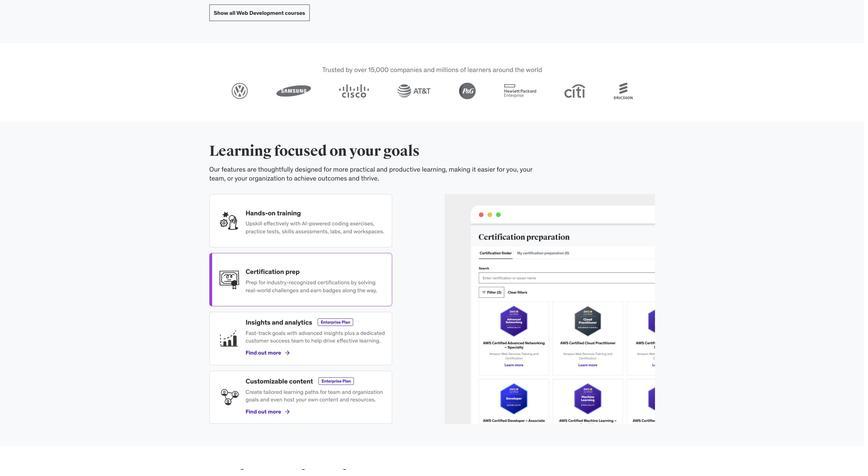 Task type: describe. For each thing, give the bounding box(es) containing it.
0 vertical spatial by
[[346, 66, 352, 74]]

coding
[[332, 220, 348, 227]]

small image
[[284, 409, 291, 416]]

and up success
[[272, 318, 283, 327]]

prep
[[285, 268, 299, 276]]

and inside hands-on training upskill effectively with ai-powered coding exercises, practice tests, skills assessments, labs, and workspaces.
[[343, 228, 352, 235]]

0 vertical spatial on
[[329, 142, 347, 160]]

hands-on training upskill effectively with ai-powered coding exercises, practice tests, skills assessments, labs, and workspaces.
[[245, 209, 384, 235]]

learning.
[[359, 337, 380, 344]]

out for insights
[[258, 349, 266, 356]]

att&t logo image
[[397, 84, 431, 98]]

achieve
[[294, 174, 316, 183]]

you,
[[506, 165, 518, 173]]

with inside hands-on training upskill effectively with ai-powered coding exercises, practice tests, skills assessments, labs, and workspaces.
[[290, 220, 300, 227]]

world inside the certification prep prep for industry-recognized certifications by solving real-world challenges and earn badges along the way.
[[257, 287, 271, 294]]

along
[[342, 287, 356, 294]]

hands-on training tab
[[209, 194, 392, 248]]

and down 'practical'
[[349, 174, 359, 183]]

making
[[449, 165, 470, 173]]

and inside the certification prep prep for industry-recognized certifications by solving real-world challenges and earn badges along the way.
[[300, 287, 309, 294]]

success
[[270, 337, 290, 344]]

1 horizontal spatial the
[[515, 66, 524, 74]]

industry-
[[266, 279, 289, 286]]

goals inside fast-track goals with advanced insights plus a dedicated customer success team to help drive effective learning.
[[272, 330, 285, 337]]

learning focused on your goals tab list
[[209, 194, 392, 424]]

create tailored learning paths for team and organization goals and even host your own content and resources.
[[245, 389, 383, 403]]

insights
[[245, 318, 270, 327]]

insights
[[324, 330, 343, 337]]

samsung logo image
[[276, 85, 311, 97]]

learning
[[209, 142, 272, 160]]

on inside hands-on training upskill effectively with ai-powered coding exercises, practice tests, skills assessments, labs, and workspaces.
[[268, 209, 275, 217]]

procter & gamble logo image
[[459, 83, 475, 99]]

fast-track goals with advanced insights plus a dedicated customer success team to help drive effective learning.
[[245, 330, 385, 344]]

ai-
[[302, 220, 309, 227]]

drive
[[323, 337, 335, 344]]

thoughtfully
[[258, 165, 293, 173]]

trusted
[[322, 66, 344, 74]]

advanced
[[298, 330, 322, 337]]

cisco logo image
[[339, 84, 369, 98]]

ericsson logo image
[[614, 83, 633, 99]]

find for customizable
[[245, 408, 257, 415]]

help
[[311, 337, 322, 344]]

with inside fast-track goals with advanced insights plus a dedicated customer success team to help drive effective learning.
[[287, 330, 297, 337]]

courses
[[285, 9, 305, 16]]

find out more for customizable
[[245, 408, 281, 415]]

to inside our features are thoughtfully designed for more practical and productive learning, making it easier for you, your team, or your organization to achieve outcomes and thrive.
[[286, 174, 292, 183]]

tests,
[[267, 228, 280, 235]]

workspaces.
[[353, 228, 384, 235]]

all
[[229, 9, 235, 16]]

certification prep tab
[[209, 253, 392, 307]]

powered
[[309, 220, 330, 227]]

and up resources.
[[342, 389, 351, 396]]

insights and analytics tab
[[209, 312, 392, 365]]

thrive.
[[361, 174, 379, 183]]

out for customizable
[[258, 408, 266, 415]]

learning
[[283, 389, 303, 396]]

enterprise for insights and analytics
[[321, 320, 341, 325]]

more for customizable content
[[268, 408, 281, 415]]

find out more link for insights
[[245, 345, 291, 361]]

development
[[249, 9, 284, 16]]

insights and analytics
[[245, 318, 312, 327]]

learning,
[[422, 165, 447, 173]]

hewlett packard enterprise logo image
[[504, 84, 536, 98]]

solving
[[358, 279, 375, 286]]

create
[[245, 389, 262, 396]]

1 horizontal spatial world
[[526, 66, 542, 74]]

learning focused on your goals
[[209, 142, 420, 160]]

companies
[[390, 66, 422, 74]]

focused
[[274, 142, 327, 160]]

way.
[[367, 287, 377, 294]]

prep
[[245, 279, 257, 286]]

your up 'practical'
[[349, 142, 381, 160]]

even
[[271, 396, 282, 403]]

by inside the certification prep prep for industry-recognized certifications by solving real-world challenges and earn badges along the way.
[[351, 279, 357, 286]]

paths
[[305, 389, 318, 396]]

team,
[[209, 174, 226, 183]]

dedicated
[[360, 330, 385, 337]]

customizable content tab
[[209, 371, 392, 424]]

analytics
[[285, 318, 312, 327]]

practical
[[350, 165, 375, 173]]

track
[[258, 330, 271, 337]]

customizable
[[245, 377, 288, 386]]

easier
[[478, 165, 495, 173]]

customer
[[245, 337, 269, 344]]

a
[[356, 330, 359, 337]]

and up thrive.
[[377, 165, 388, 173]]

learners
[[467, 66, 491, 74]]

enterprise plan for customizable content
[[321, 379, 351, 384]]

show all web development courses
[[214, 9, 305, 16]]



Task type: vqa. For each thing, say whether or not it's contained in the screenshot.
leftmost THE FOR
no



Task type: locate. For each thing, give the bounding box(es) containing it.
organization down thoughtfully
[[249, 174, 285, 183]]

enterprise plan inside customizable content tab
[[321, 379, 351, 384]]

outcomes
[[318, 174, 347, 183]]

upskill
[[245, 220, 262, 227]]

find out more down customer
[[245, 349, 281, 356]]

1 find out more link from the top
[[245, 345, 291, 361]]

team right paths
[[328, 389, 340, 396]]

and down tailored
[[260, 396, 269, 403]]

your down learning
[[296, 396, 306, 403]]

1 find from the top
[[245, 349, 257, 356]]

and
[[424, 66, 434, 74], [377, 165, 388, 173], [349, 174, 359, 183], [343, 228, 352, 235], [300, 287, 309, 294], [272, 318, 283, 327], [342, 389, 351, 396], [260, 396, 269, 403], [340, 396, 349, 403]]

to down advanced
[[305, 337, 310, 344]]

1 out from the top
[[258, 349, 266, 356]]

around
[[493, 66, 513, 74]]

plan
[[341, 320, 350, 325], [342, 379, 351, 384]]

0 horizontal spatial the
[[357, 287, 365, 294]]

out down customer
[[258, 349, 266, 356]]

for inside the create tailored learning paths for team and organization goals and even host your own content and resources.
[[320, 389, 327, 396]]

on up outcomes
[[329, 142, 347, 160]]

effective
[[337, 337, 358, 344]]

content right own
[[319, 396, 338, 403]]

2 vertical spatial more
[[268, 408, 281, 415]]

citi logo image
[[564, 84, 586, 98]]

goals
[[383, 142, 420, 160], [272, 330, 285, 337], [245, 396, 259, 403]]

and down coding
[[343, 228, 352, 235]]

0 vertical spatial goals
[[383, 142, 420, 160]]

by left over
[[346, 66, 352, 74]]

features
[[221, 165, 246, 173]]

1 horizontal spatial content
[[319, 396, 338, 403]]

goals inside the create tailored learning paths for team and organization goals and even host your own content and resources.
[[245, 396, 259, 403]]

1 vertical spatial find out more link
[[245, 404, 291, 420]]

goals down the 'create'
[[245, 396, 259, 403]]

are
[[247, 165, 257, 173]]

more inside our features are thoughtfully designed for more practical and productive learning, making it easier for you, your team, or your organization to achieve outcomes and thrive.
[[333, 165, 348, 173]]

1 vertical spatial team
[[328, 389, 340, 396]]

by
[[346, 66, 352, 74], [351, 279, 357, 286]]

world up the 'hewlett packard enterprise logo' at the right top of the page
[[526, 66, 542, 74]]

2 find out more link from the top
[[245, 404, 291, 420]]

enterprise plan
[[321, 320, 350, 325], [321, 379, 351, 384]]

for left you,
[[497, 165, 505, 173]]

and down recognized
[[300, 287, 309, 294]]

with
[[290, 220, 300, 227], [287, 330, 297, 337]]

1 vertical spatial enterprise plan
[[321, 379, 351, 384]]

recognized
[[289, 279, 316, 286]]

plan up resources.
[[342, 379, 351, 384]]

organization up resources.
[[352, 389, 383, 396]]

enterprise for customizable content
[[321, 379, 341, 384]]

0 horizontal spatial team
[[291, 337, 303, 344]]

1 horizontal spatial organization
[[352, 389, 383, 396]]

2 find from the top
[[245, 408, 257, 415]]

find out more for insights
[[245, 349, 281, 356]]

find inside customizable content tab
[[245, 408, 257, 415]]

content inside the create tailored learning paths for team and organization goals and even host your own content and resources.
[[319, 396, 338, 403]]

more for insights and analytics
[[268, 349, 281, 356]]

1 horizontal spatial on
[[329, 142, 347, 160]]

web
[[236, 9, 248, 16]]

productive
[[389, 165, 420, 173]]

screenshot of the certification prep interface image
[[444, 194, 655, 424]]

find out more link down customer
[[245, 345, 291, 361]]

1 vertical spatial on
[[268, 209, 275, 217]]

badges
[[323, 287, 341, 294]]

resources.
[[350, 396, 376, 403]]

1 vertical spatial to
[[305, 337, 310, 344]]

find out more inside insights and analytics tab
[[245, 349, 281, 356]]

organization inside the create tailored learning paths for team and organization goals and even host your own content and resources.
[[352, 389, 383, 396]]

1 vertical spatial goals
[[272, 330, 285, 337]]

more inside insights and analytics tab
[[268, 349, 281, 356]]

assessments,
[[295, 228, 329, 235]]

find down the 'create'
[[245, 408, 257, 415]]

content up learning
[[289, 377, 313, 386]]

show all web development courses link
[[209, 5, 310, 21]]

certification prep prep for industry-recognized certifications by solving real-world challenges and earn badges along the way.
[[245, 268, 377, 294]]

the down solving
[[357, 287, 365, 294]]

own
[[308, 396, 318, 403]]

for
[[324, 165, 332, 173], [497, 165, 505, 173], [258, 279, 265, 286], [320, 389, 327, 396]]

find out more link inside insights and analytics tab
[[245, 345, 291, 361]]

enterprise up insights
[[321, 320, 341, 325]]

plan for insights and analytics
[[341, 320, 350, 325]]

0 vertical spatial enterprise
[[321, 320, 341, 325]]

1 vertical spatial more
[[268, 349, 281, 356]]

2 vertical spatial goals
[[245, 396, 259, 403]]

with left "ai-"
[[290, 220, 300, 227]]

with down analytics at bottom left
[[287, 330, 297, 337]]

world down prep
[[257, 287, 271, 294]]

practice
[[245, 228, 265, 235]]

1 vertical spatial enterprise
[[321, 379, 341, 384]]

find out more link
[[245, 345, 291, 361], [245, 404, 291, 420]]

for right prep
[[258, 279, 265, 286]]

0 vertical spatial organization
[[249, 174, 285, 183]]

on up effectively
[[268, 209, 275, 217]]

find out more inside customizable content tab
[[245, 408, 281, 415]]

goals up success
[[272, 330, 285, 337]]

0 vertical spatial world
[[526, 66, 542, 74]]

enterprise plan up insights
[[321, 320, 350, 325]]

0 vertical spatial more
[[333, 165, 348, 173]]

plus
[[344, 330, 355, 337]]

tailored
[[263, 389, 282, 396]]

training
[[277, 209, 301, 217]]

0 vertical spatial enterprise plan
[[321, 320, 350, 325]]

0 horizontal spatial world
[[257, 287, 271, 294]]

customizable content
[[245, 377, 313, 386]]

and left resources.
[[340, 396, 349, 403]]

1 horizontal spatial to
[[305, 337, 310, 344]]

goals up productive
[[383, 142, 420, 160]]

2 out from the top
[[258, 408, 266, 415]]

find out more link for customizable
[[245, 404, 291, 420]]

host
[[284, 396, 294, 403]]

to left achieve
[[286, 174, 292, 183]]

for up outcomes
[[324, 165, 332, 173]]

our features are thoughtfully designed for more practical and productive learning, making it easier for you, your team, or your organization to achieve outcomes and thrive.
[[209, 165, 532, 183]]

organization
[[249, 174, 285, 183], [352, 389, 383, 396]]

more left small icon
[[268, 349, 281, 356]]

more
[[333, 165, 348, 173], [268, 349, 281, 356], [268, 408, 281, 415]]

team inside the create tailored learning paths for team and organization goals and even host your own content and resources.
[[328, 389, 340, 396]]

designed
[[295, 165, 322, 173]]

0 horizontal spatial on
[[268, 209, 275, 217]]

0 vertical spatial find out more
[[245, 349, 281, 356]]

1 vertical spatial content
[[319, 396, 338, 403]]

1 vertical spatial with
[[287, 330, 297, 337]]

enterprise
[[321, 320, 341, 325], [321, 379, 341, 384]]

world
[[526, 66, 542, 74], [257, 287, 271, 294]]

your right or at the top left of the page
[[235, 174, 247, 183]]

your
[[349, 142, 381, 160], [520, 165, 532, 173], [235, 174, 247, 183], [296, 396, 306, 403]]

1 vertical spatial find out more
[[245, 408, 281, 415]]

0 vertical spatial to
[[286, 174, 292, 183]]

0 vertical spatial find out more link
[[245, 345, 291, 361]]

it
[[472, 165, 476, 173]]

more inside customizable content tab
[[268, 408, 281, 415]]

enterprise plan up the create tailored learning paths for team and organization goals and even host your own content and resources.
[[321, 379, 351, 384]]

enterprise up the create tailored learning paths for team and organization goals and even host your own content and resources.
[[321, 379, 341, 384]]

2 horizontal spatial goals
[[383, 142, 420, 160]]

team inside fast-track goals with advanced insights plus a dedicated customer success team to help drive effective learning.
[[291, 337, 303, 344]]

for inside the certification prep prep for industry-recognized certifications by solving real-world challenges and earn badges along the way.
[[258, 279, 265, 286]]

find for insights
[[245, 349, 257, 356]]

find out more down even
[[245, 408, 281, 415]]

1 vertical spatial plan
[[342, 379, 351, 384]]

0 vertical spatial find
[[245, 349, 257, 356]]

out down the 'create'
[[258, 408, 266, 415]]

to inside fast-track goals with advanced insights plus a dedicated customer success team to help drive effective learning.
[[305, 337, 310, 344]]

0 horizontal spatial goals
[[245, 396, 259, 403]]

0 horizontal spatial organization
[[249, 174, 285, 183]]

find down customer
[[245, 349, 257, 356]]

hands-
[[245, 209, 268, 217]]

plan for customizable content
[[342, 379, 351, 384]]

show
[[214, 9, 228, 16]]

more down even
[[268, 408, 281, 415]]

real-
[[245, 287, 257, 294]]

1 vertical spatial out
[[258, 408, 266, 415]]

volkswagen logo image
[[231, 83, 248, 99]]

or
[[227, 174, 233, 183]]

1 vertical spatial find
[[245, 408, 257, 415]]

out inside insights and analytics tab
[[258, 349, 266, 356]]

1 horizontal spatial goals
[[272, 330, 285, 337]]

effectively
[[263, 220, 289, 227]]

2 find out more from the top
[[245, 408, 281, 415]]

labs,
[[330, 228, 342, 235]]

0 horizontal spatial content
[[289, 377, 313, 386]]

enterprise plan for insights and analytics
[[321, 320, 350, 325]]

the right around
[[515, 66, 524, 74]]

find out more
[[245, 349, 281, 356], [245, 408, 281, 415]]

find out more link down even
[[245, 404, 291, 420]]

0 vertical spatial out
[[258, 349, 266, 356]]

find inside insights and analytics tab
[[245, 349, 257, 356]]

0 vertical spatial the
[[515, 66, 524, 74]]

1 horizontal spatial team
[[328, 389, 340, 396]]

15,000
[[368, 66, 388, 74]]

plan up plus
[[341, 320, 350, 325]]

1 vertical spatial the
[[357, 287, 365, 294]]

find out more link inside customizable content tab
[[245, 404, 291, 420]]

earn
[[310, 287, 321, 294]]

certifications
[[317, 279, 349, 286]]

and left the millions
[[424, 66, 434, 74]]

0 vertical spatial content
[[289, 377, 313, 386]]

team down advanced
[[291, 337, 303, 344]]

1 vertical spatial organization
[[352, 389, 383, 396]]

0 horizontal spatial to
[[286, 174, 292, 183]]

1 vertical spatial world
[[257, 287, 271, 294]]

small image
[[284, 350, 291, 357]]

skills
[[282, 228, 294, 235]]

challenges
[[272, 287, 298, 294]]

enterprise plan inside insights and analytics tab
[[321, 320, 350, 325]]

by up along in the bottom left of the page
[[351, 279, 357, 286]]

0 vertical spatial team
[[291, 337, 303, 344]]

organization inside our features are thoughtfully designed for more practical and productive learning, making it easier for you, your team, or your organization to achieve outcomes and thrive.
[[249, 174, 285, 183]]

more up outcomes
[[333, 165, 348, 173]]

enterprise inside customizable content tab
[[321, 379, 341, 384]]

0 vertical spatial plan
[[341, 320, 350, 325]]

content
[[289, 377, 313, 386], [319, 396, 338, 403]]

your right you,
[[520, 165, 532, 173]]

plan inside customizable content tab
[[342, 379, 351, 384]]

certification
[[245, 268, 284, 276]]

over
[[354, 66, 366, 74]]

the inside the certification prep prep for industry-recognized certifications by solving real-world challenges and earn badges along the way.
[[357, 287, 365, 294]]

enterprise inside insights and analytics tab
[[321, 320, 341, 325]]

0 vertical spatial with
[[290, 220, 300, 227]]

millions
[[436, 66, 458, 74]]

exercises,
[[350, 220, 374, 227]]

out inside customizable content tab
[[258, 408, 266, 415]]

for right paths
[[320, 389, 327, 396]]

find
[[245, 349, 257, 356], [245, 408, 257, 415]]

of
[[460, 66, 466, 74]]

to
[[286, 174, 292, 183], [305, 337, 310, 344]]

trusted by over 15,000 companies and millions of learners around the world
[[322, 66, 542, 74]]

1 find out more from the top
[[245, 349, 281, 356]]

on
[[329, 142, 347, 160], [268, 209, 275, 217]]

1 vertical spatial by
[[351, 279, 357, 286]]

fast-
[[245, 330, 258, 337]]

our
[[209, 165, 220, 173]]

plan inside insights and analytics tab
[[341, 320, 350, 325]]

your inside the create tailored learning paths for team and organization goals and even host your own content and resources.
[[296, 396, 306, 403]]



